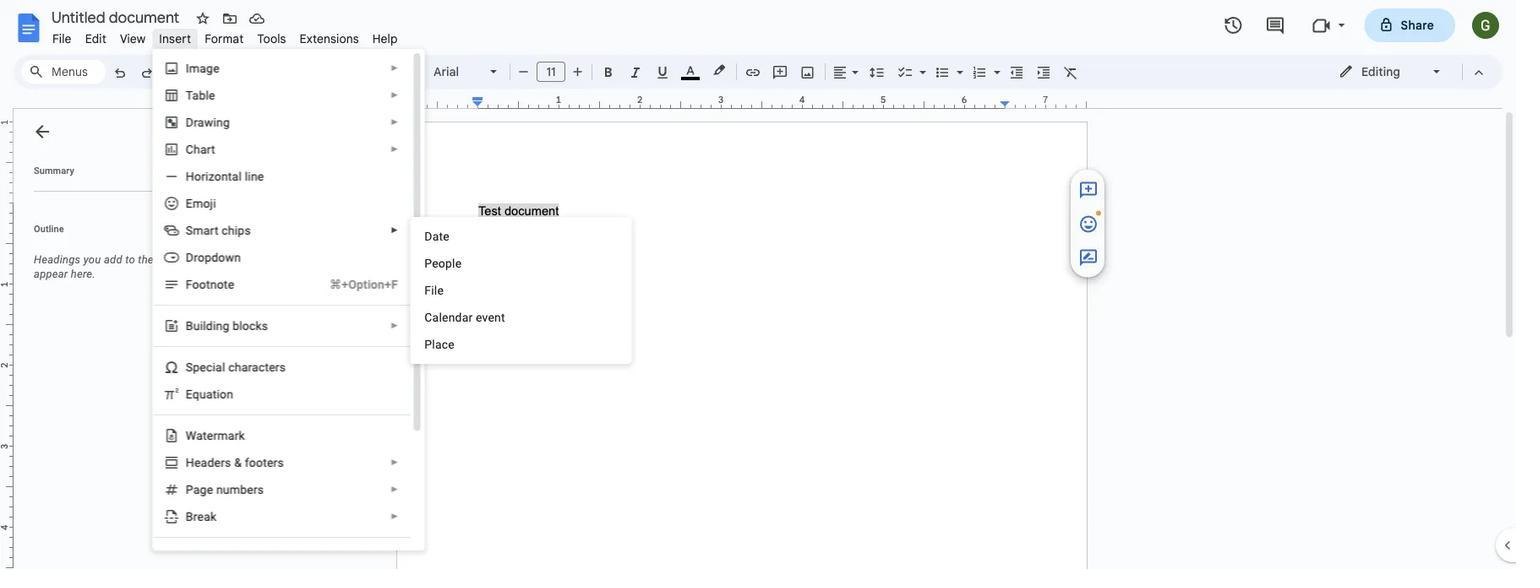 Task type: vqa. For each thing, say whether or not it's contained in the screenshot.
Reset
no



Task type: locate. For each thing, give the bounding box(es) containing it.
headings you add to the document will appear here.
[[34, 254, 226, 281]]

extensions
[[300, 31, 359, 46]]

f ile
[[425, 284, 444, 298]]

date d element
[[425, 230, 455, 243]]

u
[[193, 319, 200, 333]]

application
[[0, 0, 1517, 570]]

Star checkbox
[[191, 7, 215, 30]]

view
[[120, 31, 146, 46]]

c
[[425, 311, 433, 325]]

1 horizontal spatial d
[[425, 230, 433, 243]]

smart chips
[[185, 224, 251, 238]]

d down "t"
[[185, 115, 193, 129]]

h
[[185, 456, 194, 470]]

9 ► from the top
[[390, 512, 398, 522]]

place
[[425, 338, 455, 352]]

dropdown
[[185, 251, 241, 265]]

insert
[[159, 31, 191, 46]]

menu bar inside menu bar banner
[[46, 22, 405, 50]]

p
[[425, 257, 432, 271]]

menu containing i
[[147, 0, 425, 570]]

menu
[[147, 0, 425, 570], [410, 217, 632, 364]]

alendar
[[433, 311, 473, 325]]

ho
[[185, 169, 201, 183]]

document outline element
[[14, 109, 243, 570]]

spe
[[185, 361, 206, 375]]

8 ► from the top
[[390, 485, 398, 495]]

i mage
[[185, 61, 219, 75]]

d
[[185, 115, 193, 129], [425, 230, 433, 243]]

people p element
[[425, 257, 467, 271]]

help
[[373, 31, 398, 46]]

horizontal line r element
[[185, 169, 269, 183]]

summary
[[34, 165, 74, 176]]

view menu item
[[113, 29, 152, 49]]

n
[[210, 278, 217, 292]]

t able
[[185, 88, 215, 102]]

2 ► from the top
[[390, 90, 398, 100]]

0 vertical spatial d
[[185, 115, 193, 129]]

3 ► from the top
[[390, 118, 398, 127]]

quation
[[192, 388, 233, 402]]

top margin image
[[0, 123, 13, 208]]

6 ► from the top
[[390, 321, 398, 331]]

b u ilding blocks
[[185, 319, 268, 333]]

► for e numbers
[[390, 485, 398, 495]]

you
[[83, 254, 101, 266]]

smart chips z element
[[185, 224, 256, 238]]

ote
[[217, 278, 234, 292]]

blocks
[[232, 319, 268, 333]]

menu bar
[[46, 22, 405, 50]]

rawing
[[193, 115, 229, 129]]

p eople
[[425, 257, 462, 271]]

r
[[201, 169, 205, 183]]

e
[[206, 483, 213, 497]]

edit menu item
[[78, 29, 113, 49]]

application containing share
[[0, 0, 1517, 570]]

e quation
[[185, 388, 233, 402]]

k
[[210, 510, 216, 524]]

1 vertical spatial d
[[425, 230, 433, 243]]

highlight color image
[[710, 60, 729, 80]]

pa
[[185, 483, 200, 497]]

insert image image
[[798, 60, 818, 84]]

0 horizontal spatial d
[[185, 115, 193, 129]]

add comment image
[[1079, 180, 1099, 201]]

menu containing d
[[410, 217, 632, 364]]

d up 'p'
[[425, 230, 433, 243]]

edit
[[85, 31, 106, 46]]

► for brea k
[[390, 512, 398, 522]]

document
[[157, 254, 206, 266]]

tools
[[257, 31, 286, 46]]

chart
[[185, 142, 215, 156]]

share button
[[1365, 8, 1456, 42]]

here.
[[71, 268, 95, 281]]

c alendar event
[[425, 311, 505, 325]]

7 ► from the top
[[390, 458, 398, 468]]

watermark j element
[[185, 429, 250, 443]]

the
[[138, 254, 154, 266]]

break k element
[[185, 510, 221, 524]]

dropdown 6 element
[[185, 251, 246, 265]]

mage
[[189, 61, 219, 75]]

foot n ote
[[185, 278, 234, 292]]

right margin image
[[1001, 96, 1086, 108]]

menu bar containing file
[[46, 22, 405, 50]]

file menu item
[[46, 29, 78, 49]]

arial option
[[434, 60, 480, 84]]

line
[[244, 169, 264, 183]]

editing button
[[1327, 59, 1455, 85]]

►
[[390, 63, 398, 73], [390, 90, 398, 100], [390, 118, 398, 127], [390, 145, 398, 154], [390, 226, 398, 235], [390, 321, 398, 331], [390, 458, 398, 468], [390, 485, 398, 495], [390, 512, 398, 522]]

summary heading
[[34, 164, 74, 178]]

Rename text field
[[46, 7, 189, 27]]

arial
[[434, 64, 459, 79]]

left margin image
[[397, 96, 483, 108]]

characters
[[228, 361, 285, 375]]

menu item
[[153, 545, 410, 570]]

menu bar banner
[[0, 0, 1517, 570]]

calendar event c element
[[425, 311, 510, 325]]

will
[[209, 254, 226, 266]]

1 ► from the top
[[390, 63, 398, 73]]

building blocks u element
[[185, 319, 273, 333]]

emoji 7 element
[[185, 197, 221, 210]]

add
[[104, 254, 122, 266]]

ate
[[433, 230, 450, 243]]

t
[[185, 88, 192, 102]]



Task type: describe. For each thing, give the bounding box(es) containing it.
outline heading
[[14, 222, 243, 246]]

ilding
[[200, 319, 229, 333]]

emoji
[[185, 197, 216, 210]]

format menu item
[[198, 29, 251, 49]]

editing
[[1362, 64, 1401, 79]]

⌘+option+f element
[[309, 276, 398, 293]]

Font size text field
[[538, 62, 565, 82]]

► for ilding blocks
[[390, 321, 398, 331]]

extensions menu item
[[293, 29, 366, 49]]

► for i mage
[[390, 63, 398, 73]]

format
[[205, 31, 244, 46]]

d ate
[[425, 230, 450, 243]]

tools menu item
[[251, 29, 293, 49]]

place m element
[[425, 338, 460, 352]]

izontal
[[205, 169, 241, 183]]

able
[[192, 88, 215, 102]]

Font size field
[[537, 62, 572, 83]]

suggest edits image
[[1079, 248, 1099, 268]]

smart
[[185, 224, 218, 238]]

text color image
[[681, 60, 700, 80]]

line & paragraph spacing image
[[868, 60, 887, 84]]

ho r izontal line
[[185, 169, 264, 183]]

eople
[[432, 257, 462, 271]]

appear
[[34, 268, 68, 281]]

d for rawing
[[185, 115, 193, 129]]

► for t able
[[390, 90, 398, 100]]

file f element
[[425, 284, 449, 298]]

to
[[125, 254, 135, 266]]

event
[[476, 311, 505, 325]]

footnote n element
[[185, 278, 239, 292]]

⌘+option+f
[[329, 278, 398, 292]]

equation e element
[[185, 388, 238, 402]]

ile
[[431, 284, 444, 298]]

headings
[[34, 254, 81, 266]]

page numbers g element
[[185, 483, 269, 497]]

numbers
[[216, 483, 264, 497]]

&
[[234, 456, 241, 470]]

c
[[206, 361, 212, 375]]

brea k
[[185, 510, 216, 524]]

help menu item
[[366, 29, 405, 49]]

outline
[[34, 224, 64, 234]]

spe c ial characters
[[185, 361, 285, 375]]

5 ► from the top
[[390, 226, 398, 235]]

special characters c element
[[185, 361, 291, 375]]

chart q element
[[185, 142, 220, 156]]

insert menu item
[[152, 29, 198, 49]]

b
[[185, 319, 193, 333]]

watermark
[[185, 429, 245, 443]]

share
[[1401, 18, 1435, 33]]

d rawing
[[185, 115, 229, 129]]

g
[[200, 483, 206, 497]]

e
[[185, 388, 192, 402]]

table t element
[[185, 88, 220, 102]]

pa g e numbers
[[185, 483, 264, 497]]

f
[[425, 284, 431, 298]]

footers
[[245, 456, 284, 470]]

► for d rawing
[[390, 118, 398, 127]]

headers & footers h element
[[185, 456, 289, 470]]

h eaders & footers
[[185, 456, 284, 470]]

chips
[[221, 224, 251, 238]]

4 ► from the top
[[390, 145, 398, 154]]

file
[[52, 31, 72, 46]]

ial
[[212, 361, 225, 375]]

add emoji reaction image
[[1079, 214, 1099, 235]]

brea
[[185, 510, 210, 524]]

main toolbar
[[105, 0, 1133, 480]]

mode and view toolbar
[[1326, 55, 1493, 89]]

image i element
[[185, 61, 224, 75]]

drawing d element
[[185, 115, 235, 129]]

i
[[185, 61, 189, 75]]

d for ate
[[425, 230, 433, 243]]

foot
[[185, 278, 210, 292]]

► for h eaders & footers
[[390, 458, 398, 468]]

eaders
[[194, 456, 231, 470]]

Menus field
[[21, 60, 106, 84]]



